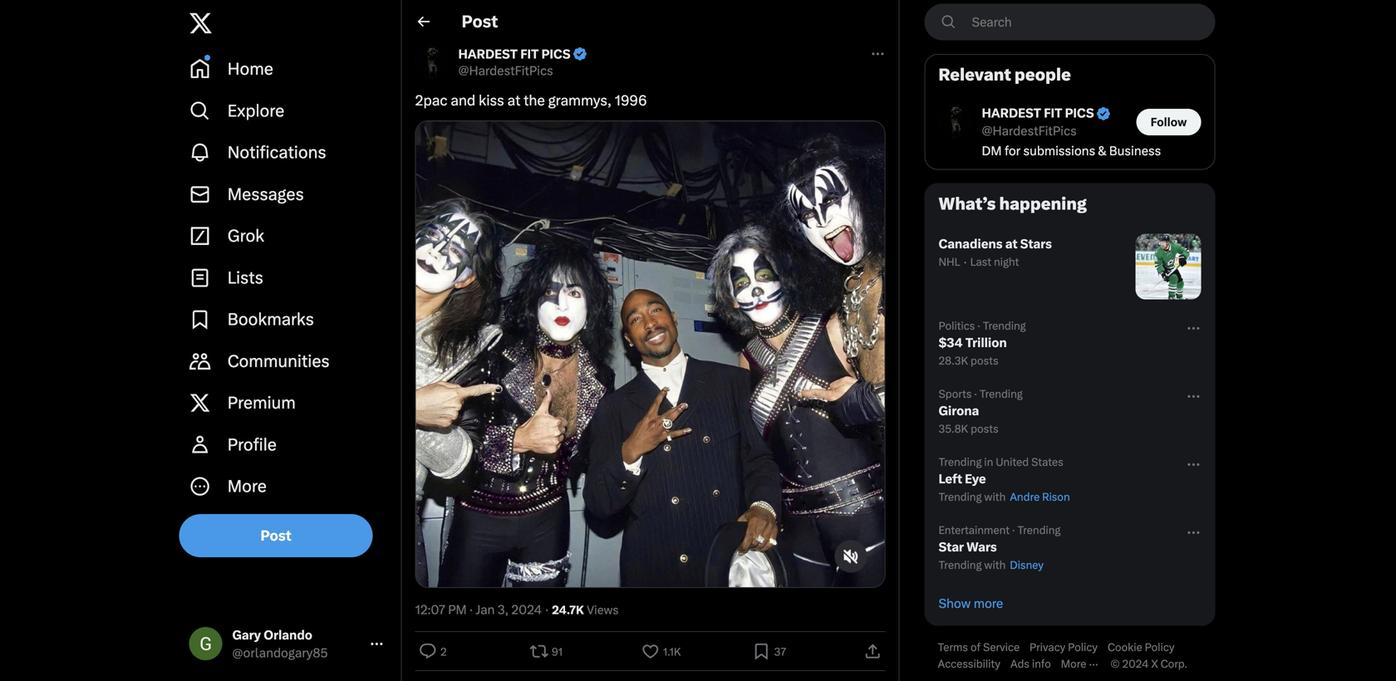 Task type: vqa. For each thing, say whether or not it's contained in the screenshot.
the leftmost at
yes



Task type: describe. For each thing, give the bounding box(es) containing it.
last
[[971, 256, 992, 268]]

profile
[[228, 435, 277, 455]]

privacy policy
[[1030, 641, 1098, 654]]

0 vertical spatial more button
[[179, 466, 394, 508]]

communities link
[[179, 341, 394, 382]]

©
[[1111, 658, 1120, 671]]

undefined unread items image
[[204, 55, 210, 61]]

gary
[[232, 628, 261, 643]]

footer navigation
[[925, 640, 1216, 673]]

&
[[1098, 143, 1107, 158]]

1.1k button
[[641, 633, 684, 671]]

what's happening
[[939, 194, 1087, 214]]

@orlandogary85
[[232, 646, 328, 661]]

privacy
[[1030, 641, 1066, 654]]

andre rison link
[[1008, 491, 1070, 504]]

terms of service link
[[938, 641, 1030, 655]]

2 replies, 91 reposts, 1108 likes, 37 bookmarks, 24749 views group
[[415, 632, 886, 672]]

terms of service
[[938, 641, 1020, 654]]

dm
[[982, 143, 1002, 158]]

notifications
[[228, 143, 326, 163]]

relevant people
[[939, 65, 1071, 85]]

accessibility link
[[938, 658, 1011, 671]]

posts inside sports · trending girona 35.8k posts
[[971, 423, 999, 436]]

grok link
[[179, 215, 394, 257]]

happening
[[999, 194, 1087, 214]]

1996
[[615, 92, 647, 109]]

trillion
[[966, 335, 1007, 350]]

terms
[[938, 641, 968, 654]]

hardest fit pics for verified account icon at the top of the page's @hardestfitpics link
[[458, 47, 571, 62]]

trending down 'andre rison' link
[[1018, 524, 1061, 537]]

0 vertical spatial at
[[507, 92, 521, 109]]

Search query text field
[[962, 5, 1215, 39]]

trending in united states left eye trending with andre rison
[[939, 456, 1070, 504]]

cookie
[[1108, 641, 1143, 654]]

service
[[983, 641, 1020, 654]]

cookie policy accessibility
[[938, 641, 1175, 671]]

premium
[[228, 393, 296, 413]]

hardest fit pics link for verified account icon at the top of the page's @hardestfitpics link
[[458, 46, 588, 62]]

rison
[[1042, 491, 1070, 504]]

states
[[1032, 456, 1064, 469]]

primary navigation
[[179, 48, 394, 508]]

grammys,
[[548, 92, 612, 109]]

people
[[1015, 65, 1071, 85]]

28.3k
[[939, 355, 968, 367]]

0 horizontal spatial post
[[261, 528, 291, 544]]

show more link
[[926, 582, 1215, 625]]

views
[[587, 604, 619, 618]]

· inside sports · trending girona 35.8k posts
[[974, 388, 977, 401]]

relevant
[[939, 65, 1011, 85]]

· inside canadiens at stars nhl · last night
[[964, 255, 967, 270]]

· inside politics · trending $34 trillion 28.3k posts
[[978, 320, 981, 332]]

nhl
[[939, 256, 960, 268]]

12:07 pm · jan 3, 2024 · 24.7k views
[[415, 603, 619, 618]]

of
[[971, 641, 981, 654]]

2 button
[[419, 633, 450, 671]]

left
[[939, 472, 962, 487]]

cookie policy link
[[1108, 641, 1185, 655]]

entertainment · trending star wars trending with disney
[[939, 524, 1061, 572]]

and
[[451, 92, 476, 109]]

the
[[524, 92, 545, 109]]

messages
[[228, 184, 304, 204]]

gary orlando @orlandogary85
[[232, 628, 328, 661]]

verified account image
[[1096, 106, 1112, 121]]

kiss
[[479, 92, 504, 109]]

accessibility
[[938, 658, 1001, 671]]

dm for submissions & business
[[982, 143, 1161, 158]]

@hardestfitpics for @hardestfitpics link associated with verified account image
[[982, 123, 1077, 138]]

3,
[[498, 603, 509, 618]]

pics for verified account icon at the top of the page's @hardestfitpics link
[[542, 47, 571, 62]]

trending down left on the right
[[939, 491, 982, 504]]

show
[[939, 596, 971, 611]]

canadiens
[[939, 236, 1003, 251]]

sports · trending girona 35.8k posts
[[939, 388, 1023, 436]]

Search search field
[[925, 4, 1216, 40]]

follow button
[[1137, 109, 1201, 135]]

more inside primary navigation
[[228, 477, 267, 497]]

hardest for @hardestfitpics link associated with verified account image
[[982, 106, 1042, 120]]

12:07
[[415, 603, 445, 618]]

1.1k
[[663, 646, 681, 659]]

premium link
[[179, 382, 394, 424]]

2024 inside footer navigation
[[1122, 658, 1149, 671]]

more inside footer navigation
[[1061, 658, 1087, 671]]

grok
[[228, 226, 264, 246]]

pics for @hardestfitpics link associated with verified account image
[[1065, 106, 1094, 120]]

sports
[[939, 388, 972, 401]]

@hardestfitpics link for verified account image
[[982, 123, 1077, 139]]

disney link
[[1008, 559, 1044, 572]]

2
[[441, 646, 447, 659]]

submissions
[[1024, 143, 1096, 158]]

ads info
[[1011, 658, 1051, 671]]

35.8k
[[939, 423, 968, 436]]

hardest for verified account icon at the top of the page's @hardestfitpics link
[[458, 47, 518, 62]]

explore link
[[179, 90, 394, 132]]

@hardestfitpics link for verified account icon at the top of the page
[[458, 62, 553, 79]]

trending down star
[[939, 559, 982, 572]]

business
[[1109, 143, 1161, 158]]

disney
[[1010, 559, 1044, 572]]

lists
[[228, 268, 263, 288]]

explore
[[228, 101, 284, 121]]

eye
[[965, 472, 986, 487]]



Task type: locate. For each thing, give the bounding box(es) containing it.
1 policy from the left
[[1068, 641, 1098, 654]]

hardest fit pics link up 2pac and kiss at the grammys, 1996
[[458, 46, 588, 62]]

0 vertical spatial pics
[[542, 47, 571, 62]]

2 policy from the left
[[1145, 641, 1175, 654]]

1 horizontal spatial hardest
[[982, 106, 1042, 120]]

at inside canadiens at stars nhl · last night
[[1006, 236, 1018, 251]]

more
[[974, 596, 1003, 611]]

0 horizontal spatial more button
[[179, 466, 394, 508]]

0 horizontal spatial policy
[[1068, 641, 1098, 654]]

stars
[[1020, 236, 1052, 251]]

0 vertical spatial @hardestfitpics
[[458, 63, 553, 78]]

0 vertical spatial post
[[462, 12, 498, 32]]

1 vertical spatial hardest
[[982, 106, 1042, 120]]

trending up left on the right
[[939, 456, 982, 469]]

0 horizontal spatial fit
[[521, 47, 539, 62]]

x
[[1151, 658, 1158, 671]]

home
[[228, 59, 273, 79]]

0 vertical spatial posts
[[971, 355, 999, 367]]

1 vertical spatial fit
[[1044, 106, 1063, 120]]

trending inside sports · trending girona 35.8k posts
[[980, 388, 1023, 401]]

0 horizontal spatial hardest fit pics link
[[458, 46, 588, 62]]

· right pm
[[470, 603, 473, 618]]

pics left verified account image
[[1065, 106, 1094, 120]]

pics inside relevant people section
[[1065, 106, 1094, 120]]

0 horizontal spatial hardest fit pics
[[458, 47, 571, 62]]

trending inside politics · trending $34 trillion 28.3k posts
[[983, 320, 1026, 332]]

hardest up kiss
[[458, 47, 518, 62]]

fit up submissions
[[1044, 106, 1063, 120]]

0 vertical spatial more
[[228, 477, 267, 497]]

0 horizontal spatial more
[[228, 477, 267, 497]]

united
[[996, 456, 1029, 469]]

hardest fit pics for @hardestfitpics link associated with verified account image
[[982, 106, 1094, 120]]

0 vertical spatial hardest fit pics
[[458, 47, 571, 62]]

1 horizontal spatial 2024
[[1122, 658, 1149, 671]]

orlando
[[264, 628, 312, 643]]

hardest fit pics inside relevant people section
[[982, 106, 1094, 120]]

1 vertical spatial @hardestfitpics
[[982, 123, 1077, 138]]

trending right sports at bottom right
[[980, 388, 1023, 401]]

messages link
[[179, 174, 394, 215]]

politics
[[939, 320, 975, 332]]

@hardestfitpics for verified account icon at the top of the page's @hardestfitpics link
[[458, 63, 553, 78]]

pics
[[542, 47, 571, 62], [1065, 106, 1094, 120]]

with inside entertainment · trending star wars trending with disney
[[984, 559, 1006, 572]]

2024 left x
[[1122, 658, 1149, 671]]

1 vertical spatial hardest fit pics link
[[982, 105, 1112, 123]]

· left last
[[964, 255, 967, 270]]

with down eye
[[984, 491, 1006, 504]]

more button up post link
[[179, 466, 394, 508]]

2024 right 3,
[[511, 603, 542, 618]]

· down andre
[[1012, 524, 1015, 537]]

more button
[[179, 466, 394, 508], [1061, 658, 1111, 671]]

1 vertical spatial with
[[984, 559, 1006, 572]]

1 posts from the top
[[971, 355, 999, 367]]

communities
[[228, 351, 330, 371]]

1 vertical spatial 2024
[[1122, 658, 1149, 671]]

post
[[462, 12, 498, 32], [261, 528, 291, 544]]

1 horizontal spatial more
[[1061, 658, 1087, 671]]

hardest fit pics link inside relevant people section
[[982, 105, 1112, 123]]

1 vertical spatial @hardestfitpics link
[[982, 123, 1077, 139]]

info
[[1032, 658, 1051, 671]]

hardest inside relevant people section
[[982, 106, 1042, 120]]

37 button
[[752, 633, 790, 671]]

1 vertical spatial more
[[1061, 658, 1087, 671]]

in
[[984, 456, 993, 469]]

with down wars
[[984, 559, 1006, 572]]

1 vertical spatial hardest fit pics
[[982, 106, 1094, 120]]

policy up x
[[1145, 641, 1175, 654]]

corp.
[[1161, 658, 1188, 671]]

hardest fit pics up 2pac and kiss at the grammys, 1996
[[458, 47, 571, 62]]

1 horizontal spatial hardest fit pics link
[[982, 105, 1112, 123]]

2024
[[511, 603, 542, 618], [1122, 658, 1149, 671]]

with inside trending in united states left eye trending with andre rison
[[984, 491, 1006, 504]]

· right sports at bottom right
[[974, 388, 977, 401]]

0 horizontal spatial @hardestfitpics
[[458, 63, 553, 78]]

1 vertical spatial more button
[[1061, 658, 1111, 671]]

1 horizontal spatial pics
[[1065, 106, 1094, 120]]

@hardestfitpics link up the for
[[982, 123, 1077, 139]]

girona
[[939, 404, 979, 419]]

bookmarks link
[[179, 299, 394, 341]]

1 horizontal spatial hardest fit pics
[[982, 106, 1094, 120]]

1 horizontal spatial fit
[[1044, 106, 1063, 120]]

37
[[774, 646, 786, 659]]

@hardestfitpics up the for
[[982, 123, 1077, 138]]

pm
[[448, 603, 467, 618]]

$34
[[939, 335, 963, 350]]

0 horizontal spatial 2024
[[511, 603, 542, 618]]

@hardestfitpics up kiss
[[458, 63, 553, 78]]

0 vertical spatial @hardestfitpics link
[[458, 62, 553, 79]]

0 horizontal spatial @hardestfitpics link
[[458, 62, 553, 79]]

0 vertical spatial with
[[984, 491, 1006, 504]]

1 horizontal spatial at
[[1006, 236, 1018, 251]]

0 vertical spatial hardest fit pics link
[[458, 46, 588, 62]]

2pac and kiss at the grammys, 1996
[[415, 92, 647, 109]]

0 vertical spatial hardest
[[458, 47, 518, 62]]

fit inside relevant people section
[[1044, 106, 1063, 120]]

0 vertical spatial fit
[[521, 47, 539, 62]]

hardest up the for
[[982, 106, 1042, 120]]

fit for @hardestfitpics link associated with verified account image
[[1044, 106, 1063, 120]]

wars
[[967, 540, 997, 555]]

0 horizontal spatial at
[[507, 92, 521, 109]]

with
[[984, 491, 1006, 504], [984, 559, 1006, 572]]

ads info link
[[1011, 658, 1061, 671]]

post link
[[179, 514, 373, 558]]

1 horizontal spatial policy
[[1145, 641, 1175, 654]]

privacy policy link
[[1030, 641, 1108, 655]]

entertainment
[[939, 524, 1010, 537]]

1 horizontal spatial @hardestfitpics
[[982, 123, 1077, 138]]

at left the
[[507, 92, 521, 109]]

hardest fit pics link down people on the right top of the page
[[982, 105, 1112, 123]]

verified account image
[[572, 46, 588, 62]]

12:07 pm · jan 3, 2024 link
[[415, 602, 542, 618]]

bookmarks
[[228, 310, 314, 330]]

0 vertical spatial 2024
[[511, 603, 542, 618]]

what's
[[939, 194, 996, 214]]

politics · trending $34 trillion 28.3k posts
[[939, 320, 1026, 367]]

91 button
[[530, 633, 566, 671]]

@hardestfitpics inside relevant people section
[[982, 123, 1077, 138]]

· inside entertainment · trending star wars trending with disney
[[1012, 524, 1015, 537]]

· up 'trillion' on the right
[[978, 320, 981, 332]]

policy inside cookie policy accessibility
[[1145, 641, 1175, 654]]

0 horizontal spatial hardest
[[458, 47, 518, 62]]

·
[[964, 255, 967, 270], [978, 320, 981, 332], [974, 388, 977, 401], [1012, 524, 1015, 537], [470, 603, 473, 618], [545, 603, 549, 618]]

policy for cookie policy accessibility
[[1145, 641, 1175, 654]]

star
[[939, 540, 964, 555]]

2 with from the top
[[984, 559, 1006, 572]]

night
[[994, 256, 1019, 268]]

posts right 35.8k
[[971, 423, 999, 436]]

1 vertical spatial at
[[1006, 236, 1018, 251]]

trending up 'trillion' on the right
[[983, 320, 1026, 332]]

© 2024 x corp.
[[1111, 658, 1188, 671]]

notifications link
[[179, 132, 394, 174]]

show more
[[939, 596, 1003, 611]]

more
[[228, 477, 267, 497], [1061, 658, 1087, 671]]

91
[[552, 646, 563, 659]]

more button inside footer navigation
[[1061, 658, 1111, 671]]

1 vertical spatial post
[[261, 528, 291, 544]]

relevant people section
[[926, 55, 1215, 169]]

0 horizontal spatial pics
[[542, 47, 571, 62]]

more down the privacy policy link
[[1061, 658, 1087, 671]]

1 horizontal spatial post
[[462, 12, 498, 32]]

posts inside politics · trending $34 trillion 28.3k posts
[[971, 355, 999, 367]]

2pac
[[415, 92, 448, 109]]

@hardestfitpics link up kiss
[[458, 62, 553, 79]]

jan
[[476, 603, 495, 618]]

for
[[1005, 143, 1021, 158]]

hardest fit pics down people on the right top of the page
[[982, 106, 1094, 120]]

pics left verified account icon at the top of the page
[[542, 47, 571, 62]]

lists link
[[179, 257, 394, 299]]

hardest fit pics
[[458, 47, 571, 62], [982, 106, 1094, 120]]

more button down the privacy policy link
[[1061, 658, 1111, 671]]

1 horizontal spatial @hardestfitpics link
[[982, 123, 1077, 139]]

· left 24.7k
[[545, 603, 549, 618]]

more down profile
[[228, 477, 267, 497]]

@hardestfitpics
[[458, 63, 553, 78], [982, 123, 1077, 138]]

policy for privacy policy
[[1068, 641, 1098, 654]]

posts
[[971, 355, 999, 367], [971, 423, 999, 436]]

fit for verified account icon at the top of the page's @hardestfitpics link
[[521, 47, 539, 62]]

profile link
[[179, 424, 394, 466]]

andre
[[1010, 491, 1040, 504]]

follow
[[1151, 115, 1187, 129]]

hardest fit pics link for @hardestfitpics link associated with verified account image
[[982, 105, 1112, 123]]

1 with from the top
[[984, 491, 1006, 504]]

posts down 'trillion' on the right
[[971, 355, 999, 367]]

at up night
[[1006, 236, 1018, 251]]

policy right privacy
[[1068, 641, 1098, 654]]

at
[[507, 92, 521, 109], [1006, 236, 1018, 251]]

1 horizontal spatial more button
[[1061, 658, 1111, 671]]

fit up 2pac and kiss at the grammys, 1996
[[521, 47, 539, 62]]

2 posts from the top
[[971, 423, 999, 436]]

canadiens at stars nhl · last night
[[939, 236, 1052, 270]]

1 vertical spatial pics
[[1065, 106, 1094, 120]]

1 vertical spatial posts
[[971, 423, 999, 436]]

trending
[[983, 320, 1026, 332], [980, 388, 1023, 401], [939, 456, 982, 469], [939, 491, 982, 504], [1018, 524, 1061, 537], [939, 559, 982, 572]]



